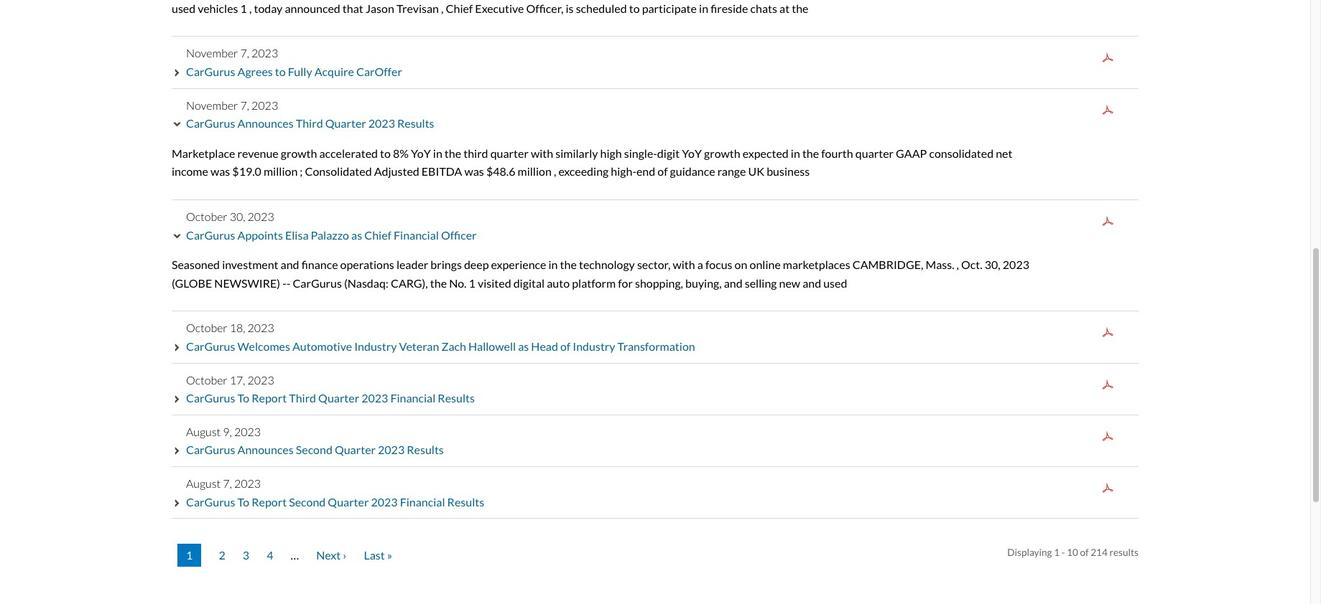 Task type: describe. For each thing, give the bounding box(es) containing it.
, inside seasoned investment and finance operations leader brings deep experience in the technology sector, with a focus on online marketplaces cambridge, mass. , oct. 30, 2023 (globe newswire) -- cargurus (nasdaq: carg), the no. 1 visited digital auto platform for shopping, buying, and selling new and used
[[957, 258, 959, 272]]

investment
[[222, 258, 278, 272]]

sector,
[[637, 258, 671, 272]]

accelerated
[[319, 146, 378, 160]]

a
[[697, 258, 703, 272]]

1 yoy from the left
[[411, 146, 431, 160]]

10
[[1067, 547, 1078, 559]]

2 horizontal spatial in
[[791, 146, 800, 160]]

fourth
[[821, 146, 853, 160]]

2023 inside "october 18, 2023 cargurus welcomes automotive industry veteran zach hallowell as head of industry transformation"
[[248, 321, 274, 335]]

finance
[[301, 258, 338, 272]]

november 7, 2023 cargurus agrees to fully acquire caroffer
[[186, 46, 402, 78]]

transformation
[[618, 340, 695, 353]]

1 inside seasoned investment and finance operations leader brings deep experience in the technology sector, with a focus on online marketplaces cambridge, mass. , oct. 30, 2023 (globe newswire) -- cargurus (nasdaq: carg), the no. 1 visited digital auto platform for shopping, buying, and selling new and used
[[469, 276, 476, 290]]

cargurus welcomes automotive industry veteran zach hallowell as head of industry transformation link
[[186, 340, 695, 353]]

next
[[316, 549, 341, 563]]

on
[[735, 258, 747, 272]]

2
[[219, 549, 225, 563]]

0 horizontal spatial and
[[281, 258, 299, 272]]

3 link
[[243, 545, 249, 568]]

third
[[464, 146, 488, 160]]

seasoned
[[172, 258, 220, 272]]

$48.6
[[486, 165, 515, 178]]

head
[[531, 340, 558, 353]]

;
[[300, 165, 303, 178]]

0 horizontal spatial 1
[[186, 549, 193, 563]]

hallowell
[[468, 340, 516, 353]]

marketplaces
[[783, 258, 850, 272]]

, inside marketplace revenue growth accelerated to 8% yoy in the third quarter with similarly high single-digit yoy growth expected in the fourth quarter gaap consolidated net income was $19.0 million ; consolidated adjusted ebitda was $48.6 million , exceeding high-end of guidance range uk business
[[554, 165, 556, 178]]

with inside marketplace revenue growth accelerated to 8% yoy in the third quarter with similarly high single-digit yoy growth expected in the fourth quarter gaap consolidated net income was $19.0 million ; consolidated adjusted ebitda was $48.6 million , exceeding high-end of guidance range uk business
[[531, 146, 553, 160]]

2023 inside seasoned investment and finance operations leader brings deep experience in the technology sector, with a focus on online marketplaces cambridge, mass. , oct. 30, 2023 (globe newswire) -- cargurus (nasdaq: carg), the no. 1 visited digital auto platform for shopping, buying, and selling new and used
[[1003, 258, 1029, 272]]

7, for announces
[[240, 98, 249, 112]]

quarter inside november 7, 2023 cargurus announces third quarter 2023 results
[[325, 117, 366, 130]]

cargurus agrees to fully acquire caroffer link
[[186, 65, 402, 78]]

$19.0
[[232, 165, 261, 178]]

expected
[[743, 146, 789, 160]]

elisa
[[285, 228, 309, 242]]

the left no. at the top
[[430, 276, 447, 290]]

last » link
[[364, 545, 392, 568]]

gaap
[[896, 146, 927, 160]]

technology
[[579, 258, 635, 272]]

no.
[[449, 276, 467, 290]]

october for october 30, 2023 cargurus appoints elisa palazzo as chief financial officer
[[186, 210, 228, 223]]

quarter inside 'august 9, 2023 cargurus announces second quarter 2023 results'
[[335, 444, 376, 457]]

displaying 1 - 10 of 214 results
[[1007, 547, 1139, 559]]

revenue
[[237, 146, 279, 160]]

for
[[618, 276, 633, 290]]

1 was from the left
[[210, 165, 230, 178]]

2 was from the left
[[464, 165, 484, 178]]

the up ebitda
[[445, 146, 461, 160]]

financial for august 7, 2023 cargurus to report second quarter 2023 financial results
[[400, 495, 445, 509]]

0 horizontal spatial in
[[433, 146, 442, 160]]

caroffer
[[356, 65, 402, 78]]

adjusted
[[374, 165, 419, 178]]

august for august 9, 2023 cargurus announces second quarter 2023 results
[[186, 425, 221, 439]]

fully
[[288, 65, 312, 78]]

the left fourth
[[802, 146, 819, 160]]

17,
[[230, 373, 245, 387]]

of inside marketplace revenue growth accelerated to 8% yoy in the third quarter with similarly high single-digit yoy growth expected in the fourth quarter gaap consolidated net income was $19.0 million ; consolidated adjusted ebitda was $48.6 million , exceeding high-end of guidance range uk business
[[658, 165, 668, 178]]

to inside marketplace revenue growth accelerated to 8% yoy in the third quarter with similarly high single-digit yoy growth expected in the fourth quarter gaap consolidated net income was $19.0 million ; consolidated adjusted ebitda was $48.6 million , exceeding high-end of guidance range uk business
[[380, 146, 391, 160]]

consolidated
[[929, 146, 994, 160]]

end
[[636, 165, 655, 178]]

new
[[779, 276, 800, 290]]

welcomes
[[237, 340, 290, 353]]

to for 7,
[[237, 495, 249, 509]]

third inside october 17, 2023 cargurus to report third quarter 2023 financial results
[[289, 392, 316, 405]]

cargurus announces third quarter 2023 results link
[[186, 117, 434, 130]]

october for october 17, 2023 cargurus to report third quarter 2023 financial results
[[186, 373, 228, 387]]

high-
[[611, 165, 636, 178]]

digital
[[513, 276, 545, 290]]

consolidated
[[305, 165, 372, 178]]

quarter inside august 7, 2023 cargurus to report second quarter 2023 financial results
[[328, 495, 369, 509]]

zach
[[441, 340, 466, 353]]

…
[[291, 549, 299, 563]]

(nasdaq:
[[344, 276, 389, 290]]

cambridge,
[[853, 258, 923, 272]]

operations
[[340, 258, 394, 272]]

agrees
[[237, 65, 273, 78]]

ebitda
[[422, 165, 462, 178]]

to inside "november 7, 2023 cargurus agrees to fully acquire caroffer"
[[275, 65, 286, 78]]

appoints
[[237, 228, 283, 242]]

1 million from the left
[[264, 165, 298, 178]]

1 horizontal spatial and
[[724, 276, 743, 290]]

net
[[996, 146, 1013, 160]]

similarly
[[556, 146, 598, 160]]

cargurus for october 18, 2023 cargurus welcomes automotive industry veteran zach hallowell as head of industry transformation
[[186, 340, 235, 353]]

august 9, 2023 cargurus announces second quarter 2023 results
[[186, 425, 444, 457]]

cargurus for october 17, 2023 cargurus to report third quarter 2023 financial results
[[186, 392, 235, 405]]

veteran
[[399, 340, 439, 353]]

results inside november 7, 2023 cargurus announces third quarter 2023 results
[[397, 117, 434, 130]]

second inside 'august 9, 2023 cargurus announces second quarter 2023 results'
[[296, 444, 333, 457]]

august for august 7, 2023 cargurus to report second quarter 2023 financial results
[[186, 477, 221, 491]]

last »
[[364, 549, 392, 563]]

18,
[[230, 321, 245, 335]]

second inside august 7, 2023 cargurus to report second quarter 2023 financial results
[[289, 495, 326, 509]]

focus
[[705, 258, 732, 272]]

214
[[1091, 547, 1108, 559]]

exceeding
[[558, 165, 609, 178]]

automotive
[[292, 340, 352, 353]]

cargurus for october 30, 2023 cargurus appoints elisa palazzo as chief financial officer
[[186, 228, 235, 242]]



Task type: locate. For each thing, give the bounding box(es) containing it.
7, inside august 7, 2023 cargurus to report second quarter 2023 financial results
[[223, 477, 232, 491]]

to up the 3
[[237, 495, 249, 509]]

august inside august 7, 2023 cargurus to report second quarter 2023 financial results
[[186, 477, 221, 491]]

0 horizontal spatial with
[[531, 146, 553, 160]]

to left fully
[[275, 65, 286, 78]]

quarter
[[325, 117, 366, 130], [318, 392, 359, 405], [335, 444, 376, 457], [328, 495, 369, 509]]

1 vertical spatial of
[[560, 340, 571, 353]]

to inside october 17, 2023 cargurus to report third quarter 2023 financial results
[[237, 392, 249, 405]]

carg),
[[391, 276, 428, 290]]

chief
[[364, 228, 391, 242]]

report inside october 17, 2023 cargurus to report third quarter 2023 financial results
[[252, 392, 287, 405]]

cargurus inside "november 7, 2023 cargurus agrees to fully acquire caroffer"
[[186, 65, 235, 78]]

0 vertical spatial august
[[186, 425, 221, 439]]

november inside "november 7, 2023 cargurus agrees to fully acquire caroffer"
[[186, 46, 238, 60]]

with left similarly
[[531, 146, 553, 160]]

2 vertical spatial 7,
[[223, 477, 232, 491]]

announces for 7,
[[237, 117, 294, 130]]

1 november from the top
[[186, 46, 238, 60]]

quarter up 'accelerated' at left
[[325, 117, 366, 130]]

1 left the 10
[[1054, 547, 1060, 559]]

yoy right 8% at the top left of page
[[411, 146, 431, 160]]

1 horizontal spatial was
[[464, 165, 484, 178]]

7, inside november 7, 2023 cargurus announces third quarter 2023 results
[[240, 98, 249, 112]]

cargurus left agrees on the left top
[[186, 65, 235, 78]]

1 vertical spatial 30,
[[985, 258, 1001, 272]]

november up 'marketplace'
[[186, 98, 238, 112]]

cargurus down finance
[[293, 276, 342, 290]]

in up ebitda
[[433, 146, 442, 160]]

1 vertical spatial november
[[186, 98, 238, 112]]

cargurus inside 'august 9, 2023 cargurus announces second quarter 2023 results'
[[186, 444, 235, 457]]

7, up agrees on the left top
[[240, 46, 249, 60]]

oct.
[[961, 258, 983, 272]]

cargurus for august 7, 2023 cargurus to report second quarter 2023 financial results
[[186, 495, 235, 509]]

palazzo
[[311, 228, 349, 242]]

second up august 7, 2023 cargurus to report second quarter 2023 financial results
[[296, 444, 333, 457]]

october for october 18, 2023 cargurus welcomes automotive industry veteran zach hallowell as head of industry transformation
[[186, 321, 228, 335]]

quarter up "$48.6"
[[490, 146, 529, 160]]

0 vertical spatial ,
[[554, 165, 556, 178]]

1
[[469, 276, 476, 290], [1054, 547, 1060, 559], [186, 549, 193, 563]]

2 october from the top
[[186, 321, 228, 335]]

to inside august 7, 2023 cargurus to report second quarter 2023 financial results
[[237, 495, 249, 509]]

report down welcomes at left
[[252, 392, 287, 405]]

1 to from the top
[[237, 392, 249, 405]]

range
[[717, 165, 746, 178]]

was down 'marketplace'
[[210, 165, 230, 178]]

, left oct.
[[957, 258, 959, 272]]

cargurus inside november 7, 2023 cargurus announces third quarter 2023 results
[[186, 117, 235, 130]]

growth up ;
[[281, 146, 317, 160]]

in inside seasoned investment and finance operations leader brings deep experience in the technology sector, with a focus on online marketplaces cambridge, mass. , oct. 30, 2023 (globe newswire) -- cargurus (nasdaq: carg), the no. 1 visited digital auto platform for shopping, buying, and selling new and used
[[549, 258, 558, 272]]

of inside "october 18, 2023 cargurus welcomes automotive industry veteran zach hallowell as head of industry transformation"
[[560, 340, 571, 353]]

1 left 2
[[186, 549, 193, 563]]

1 horizontal spatial in
[[549, 258, 558, 272]]

october 18, 2023 cargurus welcomes automotive industry veteran zach hallowell as head of industry transformation
[[186, 321, 695, 353]]

1 horizontal spatial million
[[518, 165, 552, 178]]

november for november 7, 2023 cargurus agrees to fully acquire caroffer
[[186, 46, 238, 60]]

1 horizontal spatial of
[[658, 165, 668, 178]]

second down cargurus announces second quarter 2023 results link
[[289, 495, 326, 509]]

was down third
[[464, 165, 484, 178]]

to left 8% at the top left of page
[[380, 146, 391, 160]]

report for august 7, 2023
[[252, 495, 287, 509]]

to down the 17,
[[237, 392, 249, 405]]

(globe
[[172, 276, 212, 290]]

to for 17,
[[237, 392, 249, 405]]

growth up range
[[704, 146, 740, 160]]

quarter up 'august 9, 2023 cargurus announces second quarter 2023 results'
[[318, 392, 359, 405]]

the up auto
[[560, 258, 577, 272]]

officer
[[441, 228, 477, 242]]

as inside "october 18, 2023 cargurus welcomes automotive industry veteran zach hallowell as head of industry transformation"
[[518, 340, 529, 353]]

report
[[252, 392, 287, 405], [252, 495, 287, 509]]

3 october from the top
[[186, 373, 228, 387]]

used
[[823, 276, 847, 290]]

quarter up august 7, 2023 cargurus to report second quarter 2023 financial results
[[335, 444, 376, 457]]

cargurus for november 7, 2023 cargurus agrees to fully acquire caroffer
[[186, 65, 235, 78]]

30, up appoints
[[230, 210, 245, 223]]

0 horizontal spatial ,
[[554, 165, 556, 178]]

as left head
[[518, 340, 529, 353]]

quarter up ›
[[328, 495, 369, 509]]

0 vertical spatial second
[[296, 444, 333, 457]]

brings
[[431, 258, 462, 272]]

2 november from the top
[[186, 98, 238, 112]]

0 vertical spatial november
[[186, 46, 238, 60]]

0 vertical spatial october
[[186, 210, 228, 223]]

1 vertical spatial report
[[252, 495, 287, 509]]

0 vertical spatial report
[[252, 392, 287, 405]]

cargurus inside "october 18, 2023 cargurus welcomes automotive industry veteran zach hallowell as head of industry transformation"
[[186, 340, 235, 353]]

2 horizontal spatial 1
[[1054, 547, 1060, 559]]

2 report from the top
[[252, 495, 287, 509]]

cargurus up "seasoned"
[[186, 228, 235, 242]]

1 horizontal spatial to
[[380, 146, 391, 160]]

0 vertical spatial 30,
[[230, 210, 245, 223]]

august
[[186, 425, 221, 439], [186, 477, 221, 491]]

november for november 7, 2023 cargurus announces third quarter 2023 results
[[186, 98, 238, 112]]

1 vertical spatial ,
[[957, 258, 959, 272]]

»
[[387, 549, 392, 563]]

october 30, 2023 cargurus appoints elisa palazzo as chief financial officer
[[186, 210, 477, 242]]

2 industry from the left
[[573, 340, 615, 353]]

results inside august 7, 2023 cargurus to report second quarter 2023 financial results
[[447, 495, 484, 509]]

uk
[[748, 165, 764, 178]]

third inside november 7, 2023 cargurus announces third quarter 2023 results
[[296, 117, 323, 130]]

1 vertical spatial third
[[289, 392, 316, 405]]

single-
[[624, 146, 657, 160]]

2023 inside "november 7, 2023 cargurus agrees to fully acquire caroffer"
[[251, 46, 278, 60]]

1 horizontal spatial ,
[[957, 258, 959, 272]]

1 vertical spatial second
[[289, 495, 326, 509]]

quarter
[[490, 146, 529, 160], [855, 146, 894, 160]]

buying,
[[685, 276, 722, 290]]

8%
[[393, 146, 409, 160]]

november up agrees on the left top
[[186, 46, 238, 60]]

as inside the "october 30, 2023 cargurus appoints elisa palazzo as chief financial officer"
[[351, 228, 362, 242]]

2 announces from the top
[[237, 444, 294, 457]]

1 vertical spatial to
[[237, 495, 249, 509]]

30, inside the "october 30, 2023 cargurus appoints elisa palazzo as chief financial officer"
[[230, 210, 245, 223]]

cargurus to report second quarter 2023 financial results link
[[186, 495, 484, 509]]

0 vertical spatial with
[[531, 146, 553, 160]]

to
[[275, 65, 286, 78], [380, 146, 391, 160]]

7, for agrees
[[240, 46, 249, 60]]

cargurus up 2
[[186, 495, 235, 509]]

august inside 'august 9, 2023 cargurus announces second quarter 2023 results'
[[186, 425, 221, 439]]

august 7, 2023 cargurus to report second quarter 2023 financial results
[[186, 477, 484, 509]]

guidance
[[670, 165, 715, 178]]

2 link
[[219, 545, 225, 568]]

0 vertical spatial as
[[351, 228, 362, 242]]

0 vertical spatial to
[[237, 392, 249, 405]]

0 horizontal spatial quarter
[[490, 146, 529, 160]]

0 horizontal spatial 30,
[[230, 210, 245, 223]]

1 vertical spatial october
[[186, 321, 228, 335]]

2 vertical spatial of
[[1080, 547, 1089, 559]]

mass.
[[926, 258, 954, 272]]

2023 inside the "october 30, 2023 cargurus appoints elisa palazzo as chief financial officer"
[[248, 210, 274, 223]]

1 vertical spatial financial
[[390, 392, 436, 405]]

november inside november 7, 2023 cargurus announces third quarter 2023 results
[[186, 98, 238, 112]]

1 horizontal spatial industry
[[573, 340, 615, 353]]

as
[[351, 228, 362, 242], [518, 340, 529, 353]]

visited
[[478, 276, 511, 290]]

cargurus down 9,
[[186, 444, 235, 457]]

announces inside 'august 9, 2023 cargurus announces second quarter 2023 results'
[[237, 444, 294, 457]]

1 horizontal spatial yoy
[[682, 146, 702, 160]]

marketplace
[[172, 146, 235, 160]]

30, right oct.
[[985, 258, 1001, 272]]

0 horizontal spatial growth
[[281, 146, 317, 160]]

third up ;
[[296, 117, 323, 130]]

cargurus inside october 17, 2023 cargurus to report third quarter 2023 financial results
[[186, 392, 235, 405]]

1 link
[[177, 545, 201, 568]]

0 horizontal spatial to
[[275, 65, 286, 78]]

cargurus appoints elisa palazzo as chief financial officer link
[[186, 228, 477, 242]]

financial inside the "october 30, 2023 cargurus appoints elisa palazzo as chief financial officer"
[[394, 228, 439, 242]]

next ›
[[316, 549, 347, 563]]

november 7, 2023 cargurus announces third quarter 2023 results
[[186, 98, 434, 130]]

with inside seasoned investment and finance operations leader brings deep experience in the technology sector, with a focus on online marketplaces cambridge, mass. , oct. 30, 2023 (globe newswire) -- cargurus (nasdaq: carg), the no. 1 visited digital auto platform for shopping, buying, and selling new and used
[[673, 258, 695, 272]]

announces
[[237, 117, 294, 130], [237, 444, 294, 457]]

october inside the "october 30, 2023 cargurus appoints elisa palazzo as chief financial officer"
[[186, 210, 228, 223]]

shopping,
[[635, 276, 683, 290]]

1 vertical spatial with
[[673, 258, 695, 272]]

displaying
[[1007, 547, 1052, 559]]

online
[[750, 258, 781, 272]]

0 vertical spatial of
[[658, 165, 668, 178]]

report up 4
[[252, 495, 287, 509]]

third up 'august 9, 2023 cargurus announces second quarter 2023 results'
[[289, 392, 316, 405]]

quarter inside october 17, 2023 cargurus to report third quarter 2023 financial results
[[318, 392, 359, 405]]

and left finance
[[281, 258, 299, 272]]

experience
[[491, 258, 546, 272]]

of right head
[[560, 340, 571, 353]]

4 link
[[267, 545, 273, 568]]

1 horizontal spatial 30,
[[985, 258, 1001, 272]]

and down marketplaces
[[803, 276, 821, 290]]

financial for october 17, 2023 cargurus to report third quarter 2023 financial results
[[390, 392, 436, 405]]

7, down 9,
[[223, 477, 232, 491]]

4
[[267, 549, 273, 563]]

2 million from the left
[[518, 165, 552, 178]]

1 vertical spatial 7,
[[240, 98, 249, 112]]

›
[[343, 549, 347, 563]]

0 horizontal spatial as
[[351, 228, 362, 242]]

as left chief
[[351, 228, 362, 242]]

1 quarter from the left
[[490, 146, 529, 160]]

financial for october 30, 2023 cargurus appoints elisa palazzo as chief financial officer
[[394, 228, 439, 242]]

cargurus up 'marketplace'
[[186, 117, 235, 130]]

and down on
[[724, 276, 743, 290]]

october down income
[[186, 210, 228, 223]]

7, for to
[[223, 477, 232, 491]]

9,
[[223, 425, 232, 439]]

2 quarter from the left
[[855, 146, 894, 160]]

2 vertical spatial financial
[[400, 495, 445, 509]]

1 horizontal spatial 1
[[469, 276, 476, 290]]

yoy
[[411, 146, 431, 160], [682, 146, 702, 160]]

1 vertical spatial as
[[518, 340, 529, 353]]

financial inside august 7, 2023 cargurus to report second quarter 2023 financial results
[[400, 495, 445, 509]]

1 august from the top
[[186, 425, 221, 439]]

results inside 'august 9, 2023 cargurus announces second quarter 2023 results'
[[407, 444, 444, 457]]

, down similarly
[[554, 165, 556, 178]]

last
[[364, 549, 385, 563]]

million
[[264, 165, 298, 178], [518, 165, 552, 178]]

2 august from the top
[[186, 477, 221, 491]]

1 vertical spatial announces
[[237, 444, 294, 457]]

1 report from the top
[[252, 392, 287, 405]]

financial inside october 17, 2023 cargurus to report third quarter 2023 financial results
[[390, 392, 436, 405]]

0 horizontal spatial yoy
[[411, 146, 431, 160]]

cargurus inside august 7, 2023 cargurus to report second quarter 2023 financial results
[[186, 495, 235, 509]]

results inside october 17, 2023 cargurus to report third quarter 2023 financial results
[[438, 392, 475, 405]]

results
[[1110, 547, 1139, 559]]

was
[[210, 165, 230, 178], [464, 165, 484, 178]]

auto
[[547, 276, 570, 290]]

7, down agrees on the left top
[[240, 98, 249, 112]]

0 vertical spatial announces
[[237, 117, 294, 130]]

newswire)
[[214, 276, 280, 290]]

million left ;
[[264, 165, 298, 178]]

industry right head
[[573, 340, 615, 353]]

1 vertical spatial august
[[186, 477, 221, 491]]

october left the 17,
[[186, 373, 228, 387]]

cargurus for november 7, 2023 cargurus announces third quarter 2023 results
[[186, 117, 235, 130]]

3
[[243, 549, 249, 563]]

results
[[397, 117, 434, 130], [438, 392, 475, 405], [407, 444, 444, 457], [447, 495, 484, 509]]

industry
[[354, 340, 397, 353], [573, 340, 615, 353]]

1 horizontal spatial growth
[[704, 146, 740, 160]]

1 horizontal spatial with
[[673, 258, 695, 272]]

cargurus for august 9, 2023 cargurus announces second quarter 2023 results
[[186, 444, 235, 457]]

0 vertical spatial third
[[296, 117, 323, 130]]

2 horizontal spatial and
[[803, 276, 821, 290]]

1 growth from the left
[[281, 146, 317, 160]]

0 horizontal spatial was
[[210, 165, 230, 178]]

cargurus
[[186, 65, 235, 78], [186, 117, 235, 130], [186, 228, 235, 242], [293, 276, 342, 290], [186, 340, 235, 353], [186, 392, 235, 405], [186, 444, 235, 457], [186, 495, 235, 509]]

october inside "october 18, 2023 cargurus welcomes automotive industry veteran zach hallowell as head of industry transformation"
[[186, 321, 228, 335]]

1 october from the top
[[186, 210, 228, 223]]

30, inside seasoned investment and finance operations leader brings deep experience in the technology sector, with a focus on online marketplaces cambridge, mass. , oct. 30, 2023 (globe newswire) -- cargurus (nasdaq: carg), the no. 1 visited digital auto platform for shopping, buying, and selling new and used
[[985, 258, 1001, 272]]

of right the 10
[[1080, 547, 1089, 559]]

,
[[554, 165, 556, 178], [957, 258, 959, 272]]

2 growth from the left
[[704, 146, 740, 160]]

0 horizontal spatial million
[[264, 165, 298, 178]]

in up auto
[[549, 258, 558, 272]]

cargurus to report third quarter 2023 financial results link
[[186, 392, 475, 405]]

report inside august 7, 2023 cargurus to report second quarter 2023 financial results
[[252, 495, 287, 509]]

seasoned investment and finance operations leader brings deep experience in the technology sector, with a focus on online marketplaces cambridge, mass. , oct. 30, 2023 (globe newswire) -- cargurus (nasdaq: carg), the no. 1 visited digital auto platform for shopping, buying, and selling new and used
[[172, 258, 1029, 290]]

2023
[[251, 46, 278, 60], [251, 98, 278, 112], [368, 117, 395, 130], [248, 210, 274, 223], [1003, 258, 1029, 272], [248, 321, 274, 335], [248, 373, 274, 387], [362, 392, 388, 405], [234, 425, 261, 439], [378, 444, 405, 457], [234, 477, 261, 491], [371, 495, 398, 509]]

cargurus down 18,
[[186, 340, 235, 353]]

report for october 17, 2023
[[252, 392, 287, 405]]

1 vertical spatial to
[[380, 146, 391, 160]]

1 right no. at the top
[[469, 276, 476, 290]]

growth
[[281, 146, 317, 160], [704, 146, 740, 160]]

yoy up guidance
[[682, 146, 702, 160]]

october left 18,
[[186, 321, 228, 335]]

1 horizontal spatial as
[[518, 340, 529, 353]]

7, inside "november 7, 2023 cargurus agrees to fully acquire caroffer"
[[240, 46, 249, 60]]

0 vertical spatial 7,
[[240, 46, 249, 60]]

0 vertical spatial financial
[[394, 228, 439, 242]]

1 announces from the top
[[237, 117, 294, 130]]

2 yoy from the left
[[682, 146, 702, 160]]

30,
[[230, 210, 245, 223], [985, 258, 1001, 272]]

1 horizontal spatial quarter
[[855, 146, 894, 160]]

cargurus inside seasoned investment and finance operations leader brings deep experience in the technology sector, with a focus on online marketplaces cambridge, mass. , oct. 30, 2023 (globe newswire) -- cargurus (nasdaq: carg), the no. 1 visited digital auto platform for shopping, buying, and selling new and used
[[293, 276, 342, 290]]

cargurus inside the "october 30, 2023 cargurus appoints elisa palazzo as chief financial officer"
[[186, 228, 235, 242]]

acquire
[[314, 65, 354, 78]]

with left a
[[673, 258, 695, 272]]

selling
[[745, 276, 777, 290]]

october inside october 17, 2023 cargurus to report third quarter 2023 financial results
[[186, 373, 228, 387]]

platform
[[572, 276, 616, 290]]

million right "$48.6"
[[518, 165, 552, 178]]

november
[[186, 46, 238, 60], [186, 98, 238, 112]]

0 horizontal spatial of
[[560, 340, 571, 353]]

1 industry from the left
[[354, 340, 397, 353]]

quarter left gaap
[[855, 146, 894, 160]]

of right end
[[658, 165, 668, 178]]

the
[[445, 146, 461, 160], [802, 146, 819, 160], [560, 258, 577, 272], [430, 276, 447, 290]]

cargurus announces second quarter 2023 results link
[[186, 444, 444, 457]]

2 to from the top
[[237, 495, 249, 509]]

announces for 9,
[[237, 444, 294, 457]]

2 horizontal spatial of
[[1080, 547, 1089, 559]]

2 vertical spatial october
[[186, 373, 228, 387]]

industry left veteran
[[354, 340, 397, 353]]

cargurus down the 17,
[[186, 392, 235, 405]]

0 vertical spatial to
[[275, 65, 286, 78]]

in up the business
[[791, 146, 800, 160]]

announces inside november 7, 2023 cargurus announces third quarter 2023 results
[[237, 117, 294, 130]]

business
[[767, 165, 810, 178]]

with
[[531, 146, 553, 160], [673, 258, 695, 272]]

0 horizontal spatial industry
[[354, 340, 397, 353]]



Task type: vqa. For each thing, say whether or not it's contained in the screenshot.


